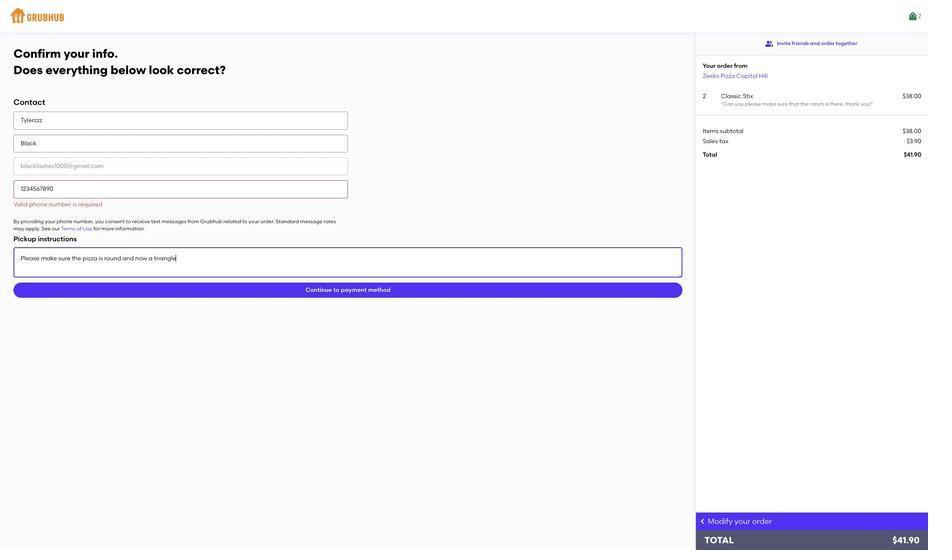 Task type: vqa. For each thing, say whether or not it's contained in the screenshot.
valid at left
yes



Task type: describe. For each thing, give the bounding box(es) containing it.
invite friends and order together button
[[765, 36, 857, 51]]

capitol
[[737, 72, 758, 79]]

look
[[149, 63, 174, 77]]

pizza
[[721, 72, 735, 79]]

you inside $38.00 " can you please make sure that the ranch is there, thank you! "
[[735, 101, 744, 107]]

order inside your order from zeeks pizza capitol hill
[[717, 62, 733, 70]]

you inside by providing your phone number, you consent to receive text messages from grubhub related to your order. standard message rates may apply. see our
[[95, 219, 104, 225]]

apply.
[[26, 226, 40, 232]]

invite
[[777, 41, 791, 46]]

consent
[[105, 219, 125, 225]]

zeeks pizza capitol hill link
[[703, 72, 768, 79]]

confirm your info. does everything below look correct?
[[13, 46, 226, 77]]

ranch
[[810, 101, 824, 107]]

0 horizontal spatial is
[[73, 201, 77, 208]]

by providing your phone number, you consent to receive text messages from grubhub related to your order. standard message rates may apply. see our
[[13, 219, 336, 232]]

2 button
[[908, 9, 922, 24]]

number
[[49, 201, 71, 208]]

information.
[[115, 226, 145, 232]]

to inside continue to payment method button
[[333, 287, 339, 294]]

does
[[13, 63, 43, 77]]

phone inside by providing your phone number, you consent to receive text messages from grubhub related to your order. standard message rates may apply. see our
[[57, 219, 72, 225]]

can
[[723, 101, 734, 107]]

2 inside button
[[918, 13, 922, 20]]

by
[[13, 219, 19, 225]]

related
[[223, 219, 241, 225]]

your up the see
[[45, 219, 56, 225]]

required
[[78, 201, 102, 208]]

and
[[810, 41, 820, 46]]

receive
[[132, 219, 150, 225]]

terms of use for more information.
[[61, 226, 145, 232]]

2 vertical spatial order
[[752, 517, 772, 526]]

pickup
[[13, 235, 36, 243]]

1 vertical spatial 2
[[703, 93, 706, 100]]

everything
[[46, 63, 108, 77]]

terms
[[61, 226, 76, 232]]

instructions
[[38, 235, 77, 243]]

zeeks
[[703, 72, 719, 79]]

see
[[42, 226, 51, 232]]

terms of use link
[[61, 226, 92, 232]]

you!
[[861, 101, 871, 107]]

please
[[745, 101, 761, 107]]

invite friends and order together
[[777, 41, 857, 46]]

number,
[[74, 219, 94, 225]]

method
[[368, 287, 391, 294]]

valid
[[13, 201, 28, 208]]

modify your order
[[708, 517, 772, 526]]

classic stix
[[721, 93, 753, 100]]

your order from zeeks pizza capitol hill
[[703, 62, 768, 79]]

your left order. at the left top of page
[[249, 219, 259, 225]]

providing
[[21, 219, 44, 225]]

1 " from the left
[[721, 101, 723, 107]]

people icon image
[[765, 40, 774, 48]]

messages
[[162, 219, 186, 225]]

for
[[93, 226, 100, 232]]

Pickup instructions text field
[[13, 247, 683, 278]]

$38.00 " can you please make sure that the ranch is there, thank you! "
[[721, 93, 922, 107]]

Last name text field
[[13, 135, 348, 153]]

of
[[77, 226, 82, 232]]



Task type: locate. For each thing, give the bounding box(es) containing it.
standard
[[276, 219, 299, 225]]

order right modify
[[752, 517, 772, 526]]

1 horizontal spatial from
[[734, 62, 748, 70]]

Phone telephone field
[[13, 180, 348, 198]]

"
[[721, 101, 723, 107], [871, 101, 873, 107]]

to right related
[[242, 219, 247, 225]]

message
[[300, 219, 322, 225]]

items
[[703, 127, 719, 135]]

0 horizontal spatial from
[[188, 219, 199, 225]]

1 horizontal spatial phone
[[57, 219, 72, 225]]

is inside $38.00 " can you please make sure that the ranch is there, thank you! "
[[825, 101, 829, 107]]

phone right valid
[[29, 201, 47, 208]]

0 vertical spatial is
[[825, 101, 829, 107]]

phone up terms
[[57, 219, 72, 225]]

from inside your order from zeeks pizza capitol hill
[[734, 62, 748, 70]]

sales tax
[[703, 138, 729, 145]]

may
[[13, 226, 24, 232]]

together
[[836, 41, 857, 46]]

2 horizontal spatial to
[[333, 287, 339, 294]]

1 vertical spatial you
[[95, 219, 104, 225]]

valid phone number is required
[[13, 201, 102, 208]]

order.
[[260, 219, 275, 225]]

confirm
[[13, 46, 61, 61]]

modify
[[708, 517, 733, 526]]

1 vertical spatial $41.90
[[893, 535, 920, 546]]

make
[[763, 101, 776, 107]]

1 vertical spatial total
[[705, 535, 734, 546]]

subtotal
[[720, 127, 744, 135]]

$38.00 for $38.00
[[903, 127, 922, 135]]

to
[[126, 219, 131, 225], [242, 219, 247, 225], [333, 287, 339, 294]]

tax
[[719, 138, 729, 145]]

1 horizontal spatial to
[[242, 219, 247, 225]]

pickup instructions
[[13, 235, 77, 243]]

more
[[101, 226, 114, 232]]

1 horizontal spatial 2
[[918, 13, 922, 20]]

rates
[[324, 219, 336, 225]]

$38.00
[[903, 93, 922, 100], [903, 127, 922, 135]]

0 vertical spatial order
[[821, 41, 835, 46]]

continue
[[305, 287, 332, 294]]

" down classic
[[721, 101, 723, 107]]

items subtotal
[[703, 127, 744, 135]]

our
[[52, 226, 60, 232]]

1 vertical spatial from
[[188, 219, 199, 225]]

1 horizontal spatial "
[[871, 101, 873, 107]]

you
[[735, 101, 744, 107], [95, 219, 104, 225]]

0 horizontal spatial "
[[721, 101, 723, 107]]

continue to payment method
[[305, 287, 391, 294]]

phone
[[29, 201, 47, 208], [57, 219, 72, 225]]

hill
[[759, 72, 768, 79]]

0 vertical spatial $41.90
[[904, 151, 922, 159]]

classic
[[721, 93, 742, 100]]

0 vertical spatial phone
[[29, 201, 47, 208]]

1 vertical spatial is
[[73, 201, 77, 208]]

is left there,
[[825, 101, 829, 107]]

friends
[[792, 41, 809, 46]]

your right modify
[[735, 517, 751, 526]]

1 horizontal spatial is
[[825, 101, 829, 107]]

0 vertical spatial 2
[[918, 13, 922, 20]]

order up pizza
[[717, 62, 733, 70]]

0 vertical spatial from
[[734, 62, 748, 70]]

your
[[64, 46, 89, 61], [45, 219, 56, 225], [249, 219, 259, 225], [735, 517, 751, 526]]

from left grubhub
[[188, 219, 199, 225]]

contact
[[13, 98, 45, 107]]

is right number
[[73, 201, 77, 208]]

there,
[[830, 101, 844, 107]]

0 vertical spatial $38.00
[[903, 93, 922, 100]]

stix
[[743, 93, 753, 100]]

from inside by providing your phone number, you consent to receive text messages from grubhub related to your order. standard message rates may apply. see our
[[188, 219, 199, 225]]

0 vertical spatial total
[[703, 151, 717, 159]]

0 horizontal spatial order
[[717, 62, 733, 70]]

sales
[[703, 138, 718, 145]]

$41.90
[[904, 151, 922, 159], [893, 535, 920, 546]]

continue to payment method button
[[13, 283, 683, 298]]

1 vertical spatial order
[[717, 62, 733, 70]]

to left payment
[[333, 287, 339, 294]]

2 horizontal spatial order
[[821, 41, 835, 46]]

2 " from the left
[[871, 101, 873, 107]]

total down modify
[[705, 535, 734, 546]]

main navigation navigation
[[0, 0, 928, 33]]

1 vertical spatial $38.00
[[903, 127, 922, 135]]

1 horizontal spatial you
[[735, 101, 744, 107]]

use
[[83, 226, 92, 232]]

that
[[789, 101, 799, 107]]

0 horizontal spatial 2
[[703, 93, 706, 100]]

0 vertical spatial you
[[735, 101, 744, 107]]

to up the information. at the left of the page
[[126, 219, 131, 225]]

sure
[[778, 101, 788, 107]]

text
[[151, 219, 160, 225]]

total
[[703, 151, 717, 159], [705, 535, 734, 546]]

below
[[111, 63, 146, 77]]

0 horizontal spatial you
[[95, 219, 104, 225]]

order right and
[[821, 41, 835, 46]]

from
[[734, 62, 748, 70], [188, 219, 199, 225]]

valid phone number is required alert
[[13, 201, 102, 208]]

Email email field
[[13, 158, 348, 175]]

the
[[801, 101, 809, 107]]

is
[[825, 101, 829, 107], [73, 201, 77, 208]]

total down sales
[[703, 151, 717, 159]]

1 horizontal spatial order
[[752, 517, 772, 526]]

you up for
[[95, 219, 104, 225]]

your up everything
[[64, 46, 89, 61]]

0 horizontal spatial phone
[[29, 201, 47, 208]]

svg image
[[700, 518, 706, 525]]

grubhub
[[200, 219, 222, 225]]

payment
[[341, 287, 367, 294]]

order
[[821, 41, 835, 46], [717, 62, 733, 70], [752, 517, 772, 526]]

your inside 'confirm your info. does everything below look correct?'
[[64, 46, 89, 61]]

$38.00 for $38.00 " can you please make sure that the ranch is there, thank you! "
[[903, 93, 922, 100]]

you down classic stix
[[735, 101, 744, 107]]

2 $38.00 from the top
[[903, 127, 922, 135]]

2
[[918, 13, 922, 20], [703, 93, 706, 100]]

0 horizontal spatial to
[[126, 219, 131, 225]]

" right thank
[[871, 101, 873, 107]]

$3.90
[[907, 138, 922, 145]]

First name text field
[[13, 112, 348, 130]]

info.
[[92, 46, 118, 61]]

order inside button
[[821, 41, 835, 46]]

from up zeeks pizza capitol hill "link"
[[734, 62, 748, 70]]

1 $38.00 from the top
[[903, 93, 922, 100]]

thank
[[846, 101, 860, 107]]

$38.00 inside $38.00 " can you please make sure that the ranch is there, thank you! "
[[903, 93, 922, 100]]

correct?
[[177, 63, 226, 77]]

your
[[703, 62, 716, 70]]

1 vertical spatial phone
[[57, 219, 72, 225]]



